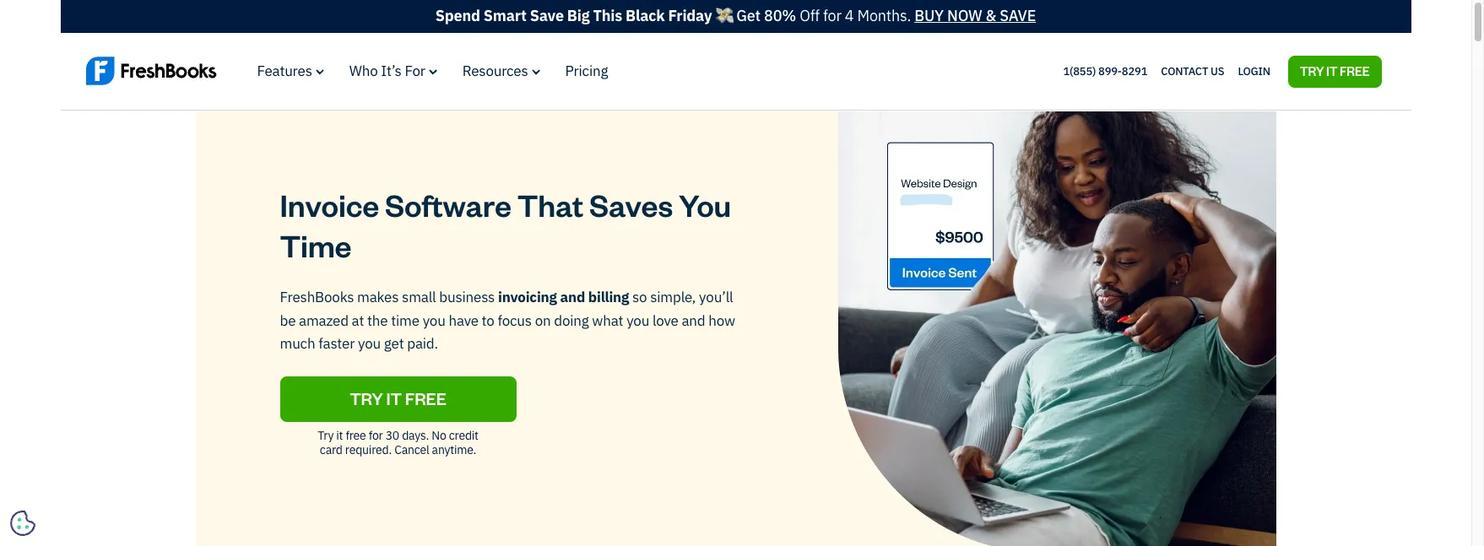Task type: vqa. For each thing, say whether or not it's contained in the screenshot.
the efficient
no



Task type: locate. For each thing, give the bounding box(es) containing it.
you
[[679, 185, 731, 225]]

1 vertical spatial and
[[682, 311, 706, 330]]

&
[[986, 6, 997, 25]]

big
[[567, 6, 590, 25]]

1 vertical spatial try
[[318, 428, 334, 443]]

1 horizontal spatial and
[[682, 311, 706, 330]]

buy
[[915, 6, 944, 25]]

it
[[1327, 63, 1338, 78], [336, 428, 343, 443]]

1 horizontal spatial it
[[1327, 63, 1338, 78]]

it's
[[381, 62, 402, 80]]

invoice software that saves you time
[[280, 185, 731, 266]]

30
[[386, 428, 399, 443]]

contact us link
[[1161, 61, 1225, 83]]

0 vertical spatial try
[[1300, 63, 1324, 78]]

it
[[386, 387, 402, 409]]

2 horizontal spatial you
[[627, 311, 649, 330]]

now
[[947, 6, 983, 25]]

1(855) 899-8291
[[1064, 64, 1148, 78]]

0 horizontal spatial it
[[336, 428, 343, 443]]

try inside try it free for 30 days. no credit card required. cancel anytime.
[[318, 428, 334, 443]]

anytime.
[[432, 442, 476, 457]]

you
[[423, 311, 446, 330], [627, 311, 649, 330], [358, 335, 381, 353]]

save
[[1000, 6, 1036, 25]]

try
[[1300, 63, 1324, 78], [318, 428, 334, 443]]

0 vertical spatial and
[[560, 288, 585, 307]]

this
[[593, 6, 622, 25]]

and up the doing
[[560, 288, 585, 307]]

invoicing
[[498, 288, 557, 307]]

for
[[405, 62, 425, 80]]

login
[[1238, 64, 1271, 78]]

billing
[[588, 288, 629, 307]]

you down the "so"
[[627, 311, 649, 330]]

it for free
[[336, 428, 343, 443]]

time
[[391, 311, 420, 330]]

0 horizontal spatial try
[[318, 428, 334, 443]]

get
[[384, 335, 404, 353]]

contact us
[[1161, 64, 1225, 78]]

login link
[[1238, 61, 1271, 83]]

that
[[517, 185, 584, 225]]

0 vertical spatial it
[[1327, 63, 1338, 78]]

small
[[402, 288, 436, 307]]

for left 4
[[823, 6, 842, 25]]

for
[[823, 6, 842, 25], [369, 428, 383, 443]]

0 horizontal spatial you
[[358, 335, 381, 353]]

0 horizontal spatial for
[[369, 428, 383, 443]]

business
[[439, 288, 495, 307]]

and inside so simple, you'll be amazed at the time you have to focus on doing what you love and how much faster you get paid.
[[682, 311, 706, 330]]

software
[[385, 185, 511, 225]]

contact
[[1161, 64, 1209, 78]]

friday
[[668, 6, 712, 25]]

it inside try it free for 30 days. no credit card required. cancel anytime.
[[336, 428, 343, 443]]

and
[[560, 288, 585, 307], [682, 311, 706, 330]]

who it's for link
[[349, 62, 437, 80]]

it for free
[[1327, 63, 1338, 78]]

doing
[[554, 311, 589, 330]]

to
[[482, 311, 495, 330]]

1 vertical spatial for
[[369, 428, 383, 443]]

try
[[350, 387, 383, 409]]

get
[[737, 6, 761, 25]]

80%
[[764, 6, 796, 25]]

black
[[626, 6, 665, 25]]

you up paid. on the left of page
[[423, 311, 446, 330]]

free
[[405, 387, 447, 409]]

card
[[320, 442, 343, 457]]

invoice
[[280, 185, 379, 225]]

focus
[[498, 311, 532, 330]]

try for try it free for 30 days. no credit card required. cancel anytime.
[[318, 428, 334, 443]]

4
[[845, 6, 854, 25]]

freshbooks
[[280, 288, 354, 307]]

try it free
[[350, 387, 447, 409]]

you down the at the bottom of the page
[[358, 335, 381, 353]]

you'll
[[699, 288, 733, 307]]

no
[[432, 428, 446, 443]]

and right "love" in the left of the page
[[682, 311, 706, 330]]

paid.
[[407, 335, 438, 353]]

1 horizontal spatial try
[[1300, 63, 1324, 78]]

for left "30"
[[369, 428, 383, 443]]

1 horizontal spatial for
[[823, 6, 842, 25]]

try it free for 30 days. no credit card required. cancel anytime.
[[318, 428, 479, 457]]

cancel
[[394, 442, 429, 457]]

it inside try it free link
[[1327, 63, 1338, 78]]

freshbooks logo image
[[86, 55, 217, 87]]

freshbooks makes small business invoicing and billing
[[280, 288, 629, 307]]

899-
[[1099, 64, 1122, 78]]

1 vertical spatial it
[[336, 428, 343, 443]]



Task type: describe. For each thing, give the bounding box(es) containing it.
time
[[280, 226, 352, 266]]

amazed
[[299, 311, 349, 330]]

for inside try it free for 30 days. no credit card required. cancel anytime.
[[369, 428, 383, 443]]

months.
[[858, 6, 911, 25]]

resources link
[[463, 62, 540, 80]]

💸
[[716, 6, 733, 25]]

credit
[[449, 428, 479, 443]]

pricing link
[[565, 62, 608, 80]]

1 horizontal spatial you
[[423, 311, 446, 330]]

at
[[352, 311, 364, 330]]

days.
[[402, 428, 429, 443]]

try it free
[[1300, 63, 1370, 78]]

saves
[[589, 185, 673, 225]]

so simple, you'll be amazed at the time you have to focus on doing what you love and how much faster you get paid.
[[280, 288, 735, 353]]

free
[[1340, 63, 1370, 78]]

1(855)
[[1064, 64, 1096, 78]]

smart
[[484, 6, 527, 25]]

resources
[[463, 62, 528, 80]]

spend smart save big this black friday 💸 get 80% off for 4 months. buy now & save
[[436, 6, 1036, 25]]

so
[[632, 288, 647, 307]]

what
[[592, 311, 623, 330]]

makes
[[357, 288, 399, 307]]

features link
[[257, 62, 324, 80]]

faster
[[319, 335, 355, 353]]

have
[[449, 311, 479, 330]]

cookie consent banner dialog
[[13, 339, 266, 534]]

the
[[367, 311, 388, 330]]

love
[[653, 311, 679, 330]]

cookie preferences image
[[10, 511, 35, 536]]

much
[[280, 335, 315, 353]]

us
[[1211, 64, 1225, 78]]

required.
[[345, 442, 392, 457]]

try it free link
[[1288, 55, 1382, 88]]

features
[[257, 62, 312, 80]]

1(855) 899-8291 link
[[1064, 64, 1148, 78]]

who
[[349, 62, 378, 80]]

save
[[530, 6, 564, 25]]

on
[[535, 311, 551, 330]]

off
[[800, 6, 820, 25]]

pricing
[[565, 62, 608, 80]]

simple,
[[650, 288, 696, 307]]

8291
[[1122, 64, 1148, 78]]

how
[[709, 311, 735, 330]]

who it's for
[[349, 62, 425, 80]]

spend
[[436, 6, 480, 25]]

0 horizontal spatial and
[[560, 288, 585, 307]]

be
[[280, 311, 296, 330]]

try for try it free
[[1300, 63, 1324, 78]]

free
[[346, 428, 366, 443]]

0 vertical spatial for
[[823, 6, 842, 25]]

buy now & save link
[[915, 6, 1036, 25]]

try it free link
[[280, 376, 516, 422]]



